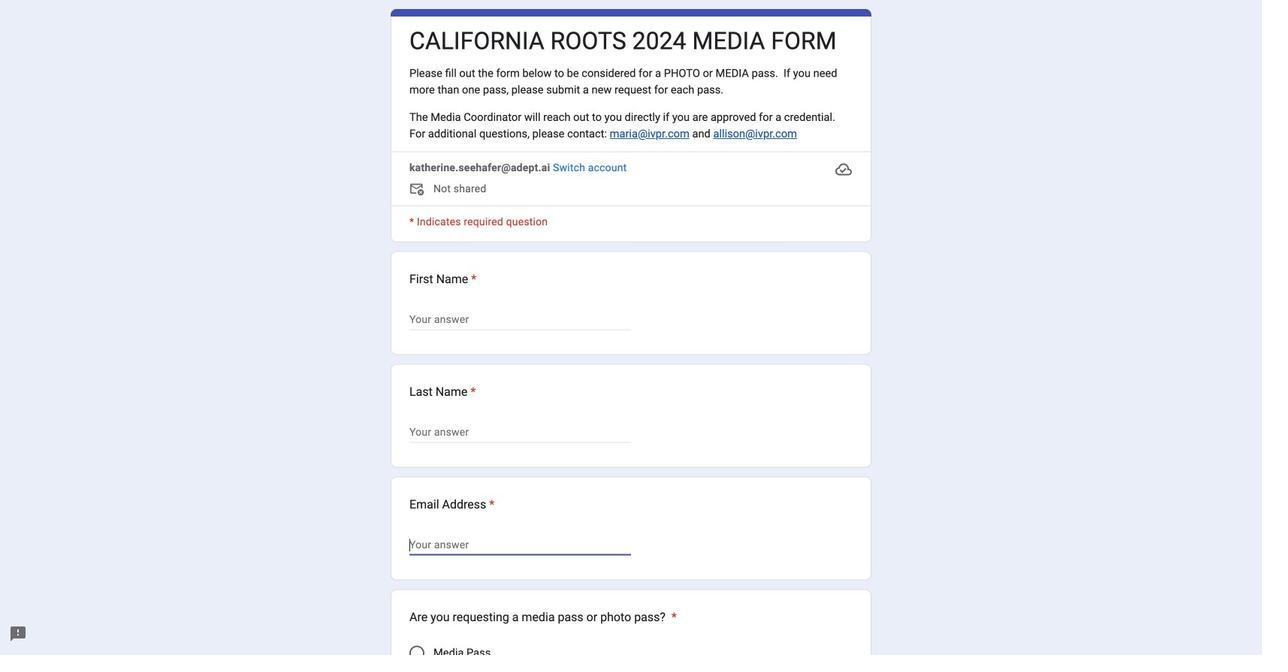 Task type: vqa. For each thing, say whether or not it's contained in the screenshot.
LEFT MARGIN IMAGE
no



Task type: describe. For each thing, give the bounding box(es) containing it.
5 heading from the top
[[409, 608, 677, 626]]

2 heading from the top
[[409, 270, 477, 288]]

required question element for 5th heading from the top
[[669, 608, 677, 626]]

your email and google account are not part of your response image
[[409, 182, 433, 200]]



Task type: locate. For each thing, give the bounding box(es) containing it.
required question element
[[468, 270, 477, 288], [468, 383, 476, 401], [486, 496, 495, 514], [669, 608, 677, 626]]

4 heading from the top
[[409, 496, 495, 514]]

required question element for second heading from the top
[[468, 270, 477, 288]]

None text field
[[409, 536, 631, 554]]

your email and google account are not part of your response image
[[409, 182, 427, 200]]

required question element for third heading from the top
[[468, 383, 476, 401]]

None text field
[[409, 311, 631, 329], [409, 423, 631, 441], [409, 311, 631, 329], [409, 423, 631, 441]]

Media Pass radio
[[409, 646, 424, 655]]

media pass image
[[409, 646, 424, 655]]

1 heading from the top
[[409, 26, 837, 56]]

3 heading from the top
[[409, 383, 476, 401]]

report a problem to google image
[[9, 625, 27, 643]]

heading
[[409, 26, 837, 56], [409, 270, 477, 288], [409, 383, 476, 401], [409, 496, 495, 514], [409, 608, 677, 626]]

list
[[391, 251, 871, 655]]

required question element for fourth heading from the top
[[486, 496, 495, 514]]



